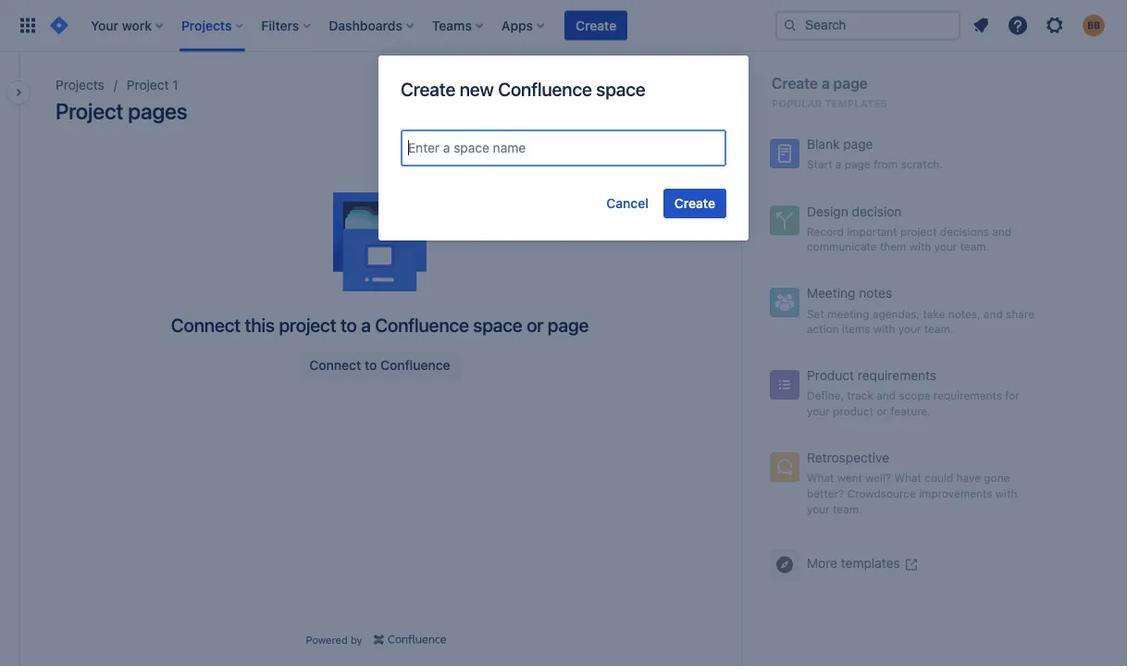 Task type: vqa. For each thing, say whether or not it's contained in the screenshot.
rightmost the page
yes



Task type: describe. For each thing, give the bounding box(es) containing it.
projects
[[56, 77, 104, 93]]

projects link
[[56, 74, 104, 96]]

new
[[460, 78, 494, 100]]

confluence for to
[[380, 358, 450, 373]]

by
[[351, 634, 362, 646]]

page inside create a page popular templates
[[834, 75, 868, 92]]

Enter a space name field
[[403, 131, 725, 165]]

confluence for new
[[498, 78, 592, 100]]

0 horizontal spatial space
[[473, 314, 523, 336]]

create inside create a page popular templates
[[772, 75, 818, 92]]

project pages
[[56, 98, 187, 124]]

create inside primary element
[[576, 18, 617, 33]]

1
[[172, 77, 178, 93]]

project
[[279, 314, 336, 336]]

templates
[[825, 98, 888, 110]]

search image
[[783, 18, 798, 33]]

this
[[245, 314, 275, 336]]

Search field
[[776, 11, 961, 40]]

cancel
[[607, 196, 649, 211]]

project 1 link
[[127, 74, 178, 96]]

cancel button
[[596, 189, 660, 218]]

create button inside dialog
[[664, 189, 727, 218]]

a inside create a page popular templates
[[822, 75, 830, 92]]



Task type: locate. For each thing, give the bounding box(es) containing it.
space inside dialog
[[596, 78, 646, 100]]

1 vertical spatial to
[[365, 358, 377, 373]]

create new confluence space dialog
[[379, 56, 749, 241]]

to right project
[[341, 314, 357, 336]]

0 horizontal spatial to
[[341, 314, 357, 336]]

page right or
[[548, 314, 589, 336]]

connect this project to a confluence space or page
[[171, 314, 589, 336]]

create button inside primary element
[[565, 11, 628, 40]]

create a page popular templates
[[772, 75, 888, 110]]

to inside 'button'
[[365, 358, 377, 373]]

confluence up "connect to confluence"
[[375, 314, 469, 336]]

1 vertical spatial space
[[473, 314, 523, 336]]

project for project 1
[[127, 77, 169, 93]]

0 horizontal spatial project
[[56, 98, 123, 124]]

0 horizontal spatial connect
[[171, 314, 241, 336]]

1 horizontal spatial to
[[365, 358, 377, 373]]

confluence
[[498, 78, 592, 100], [375, 314, 469, 336], [380, 358, 450, 373]]

connect down project
[[310, 358, 361, 373]]

1 horizontal spatial a
[[822, 75, 830, 92]]

page up templates
[[834, 75, 868, 92]]

connect to confluence button
[[298, 351, 462, 381]]

1 vertical spatial a
[[361, 314, 371, 336]]

to down connect this project to a confluence space or page
[[365, 358, 377, 373]]

space left or
[[473, 314, 523, 336]]

2 vertical spatial confluence
[[380, 358, 450, 373]]

1 vertical spatial project
[[56, 98, 123, 124]]

0 vertical spatial page
[[834, 75, 868, 92]]

connect to confluence
[[310, 358, 450, 373]]

create banner
[[0, 0, 1127, 52]]

connect left this
[[171, 314, 241, 336]]

a up "connect to confluence"
[[361, 314, 371, 336]]

0 vertical spatial confluence
[[498, 78, 592, 100]]

connect for connect to confluence
[[310, 358, 361, 373]]

1 vertical spatial create button
[[664, 189, 727, 218]]

primary element
[[11, 0, 776, 51]]

popular
[[772, 98, 823, 110]]

0 vertical spatial project
[[127, 77, 169, 93]]

to
[[341, 314, 357, 336], [365, 358, 377, 373]]

project 1
[[127, 77, 178, 93]]

project down projects link
[[56, 98, 123, 124]]

1 vertical spatial confluence
[[375, 314, 469, 336]]

create
[[576, 18, 617, 33], [772, 75, 818, 92], [401, 78, 456, 100], [675, 196, 716, 211]]

0 vertical spatial create button
[[565, 11, 628, 40]]

confluence down connect this project to a confluence space or page
[[380, 358, 450, 373]]

space
[[596, 78, 646, 100], [473, 314, 523, 336]]

0 horizontal spatial page
[[548, 314, 589, 336]]

space up enter a space name field
[[596, 78, 646, 100]]

confluence up enter a space name field
[[498, 78, 592, 100]]

or
[[527, 314, 544, 336]]

0 horizontal spatial a
[[361, 314, 371, 336]]

confluence inside 'button'
[[380, 358, 450, 373]]

0 vertical spatial a
[[822, 75, 830, 92]]

project left 1
[[127, 77, 169, 93]]

create new confluence space
[[401, 78, 646, 100]]

create button
[[565, 11, 628, 40], [664, 189, 727, 218]]

1 vertical spatial page
[[548, 314, 589, 336]]

1 horizontal spatial space
[[596, 78, 646, 100]]

powered
[[306, 634, 348, 646]]

confluence image
[[374, 633, 447, 647], [374, 633, 447, 647]]

a up 'popular'
[[822, 75, 830, 92]]

1 horizontal spatial page
[[834, 75, 868, 92]]

1 horizontal spatial create button
[[664, 189, 727, 218]]

1 horizontal spatial project
[[127, 77, 169, 93]]

0 vertical spatial space
[[596, 78, 646, 100]]

0 vertical spatial connect
[[171, 314, 241, 336]]

pages
[[128, 98, 187, 124]]

powered by
[[306, 634, 362, 646]]

confluence inside dialog
[[498, 78, 592, 100]]

0 horizontal spatial create button
[[565, 11, 628, 40]]

1 vertical spatial connect
[[310, 358, 361, 373]]

project
[[127, 77, 169, 93], [56, 98, 123, 124]]

0 vertical spatial to
[[341, 314, 357, 336]]

jira software image
[[48, 14, 70, 37], [48, 14, 70, 37]]

1 horizontal spatial connect
[[310, 358, 361, 373]]

a
[[822, 75, 830, 92], [361, 314, 371, 336]]

connect for connect this project to a confluence space or page
[[171, 314, 241, 336]]

page
[[834, 75, 868, 92], [548, 314, 589, 336]]

project for project pages
[[56, 98, 123, 124]]

connect inside 'button'
[[310, 358, 361, 373]]

connect
[[171, 314, 241, 336], [310, 358, 361, 373]]



